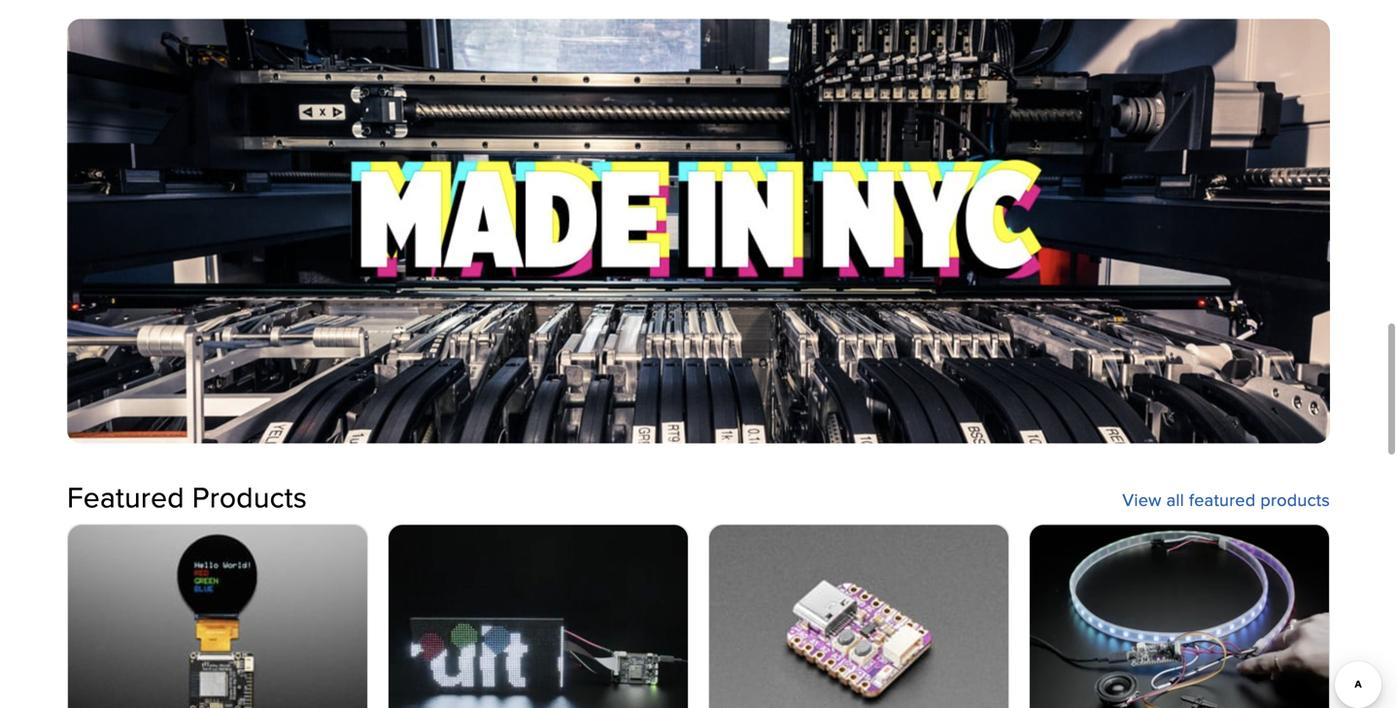 Task type: vqa. For each thing, say whether or not it's contained in the screenshot.
angled shot of a skinny green microcontroller with headers. image on the bottom of page
no



Task type: describe. For each thing, give the bounding box(es) containing it.
view
[[1123, 487, 1162, 512]]

products
[[1261, 487, 1330, 512]]

all
[[1166, 487, 1184, 512]]

products
[[192, 476, 307, 518]]

featured
[[67, 476, 184, 518]]



Task type: locate. For each thing, give the bounding box(es) containing it.
made in nyc. close-up of a pick-n-place machine with reels. image
[[67, 19, 1330, 444], [67, 19, 1330, 444]]

video of adafruit matrix portal s3 linked up to a matrix displaying the "adafruit matrix portal" in white letters and red, green and blue circles jumping around. image
[[389, 525, 688, 708]]

featured
[[1189, 487, 1256, 512]]

overhead shot of tft driver board connected to a round tft display, which says, "hello world!" image
[[68, 525, 367, 708], [68, 525, 367, 708]]

view all featured products link
[[1123, 482, 1330, 512]]

video of a white hand pressing a button to briefly turn an led strip into white lights. also wired up to the microcontroller are a servo motor and a speaker. image
[[1030, 525, 1329, 708]]

view all featured products
[[1123, 487, 1330, 512]]

featured products element
[[67, 476, 1330, 708]]

featured products
[[67, 476, 307, 518]]

angled shot of purple, square-shaped microcontroller. image
[[709, 525, 1009, 708], [709, 525, 1009, 708]]



